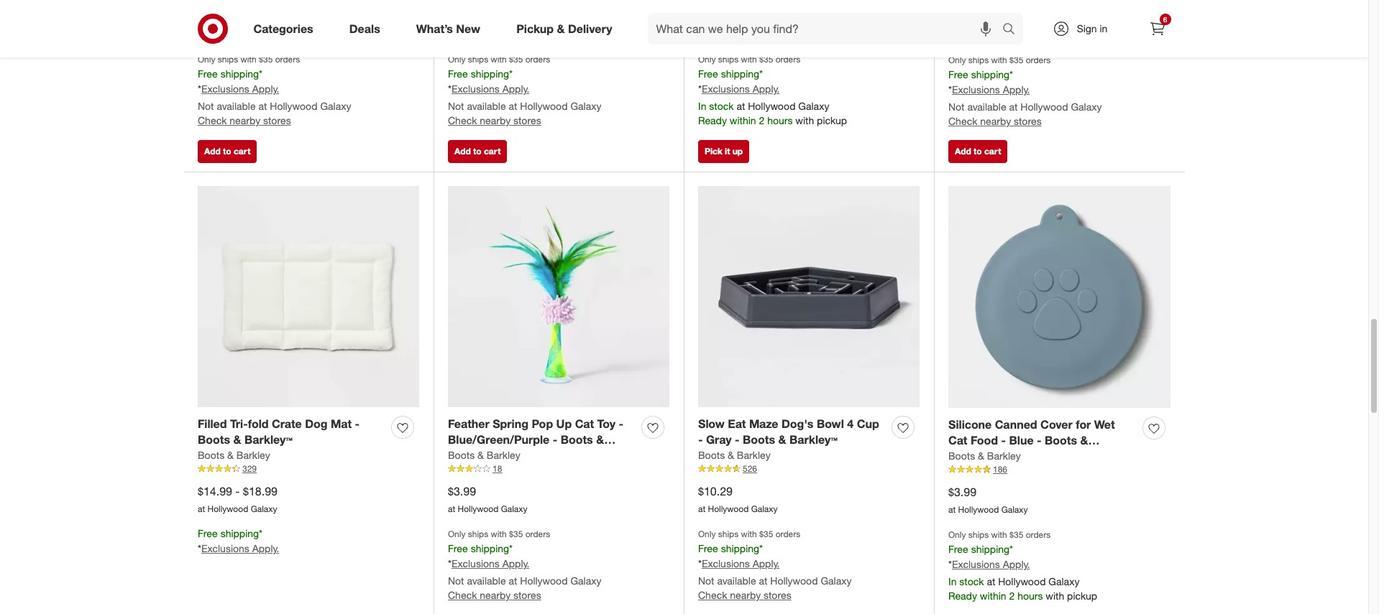Task type: describe. For each thing, give the bounding box(es) containing it.
stores for the check nearby stores 'button' related to first add to cart button from right
[[1014, 115, 1042, 127]]

nearby for third add to cart button from the right
[[230, 114, 260, 127]]

search
[[996, 23, 1030, 37]]

$3.59
[[698, 10, 726, 24]]

$3.59 at hollywood galaxy
[[698, 10, 778, 40]]

6 link
[[1142, 13, 1173, 45]]

search button
[[996, 13, 1030, 47]]

slow eat maze dog's bowl 4 cup - gray - boots & barkley™
[[698, 417, 879, 448]]

nearby for first add to cart button from right
[[980, 115, 1011, 127]]

check nearby stores button for third add to cart button from the right
[[198, 114, 291, 128]]

hollywood inside $3.59 at hollywood galaxy
[[708, 29, 749, 40]]

$18.99
[[243, 485, 278, 499]]

- down "up"
[[553, 433, 557, 448]]

sign in link
[[1040, 13, 1130, 45]]

not for second add to cart button from the right
[[448, 100, 464, 112]]

eat
[[728, 417, 746, 431]]

$3.99 at hollywood galaxy for feather spring pop up cat toy - blue/green/purple - boots & barkley™
[[448, 485, 527, 515]]

- right "toy"
[[619, 417, 623, 431]]

- left the gray
[[698, 433, 703, 448]]

0 horizontal spatial pickup
[[817, 114, 847, 127]]

it
[[725, 146, 730, 156]]

boots & barkley for feather
[[448, 450, 520, 462]]

boots & barkley for slow
[[698, 450, 771, 462]]

1 horizontal spatial only ships with $35 orders free shipping * * exclusions apply. in stock at  hollywood galaxy ready within 2 hours with pickup
[[948, 530, 1097, 603]]

only ships with $35 orders free shipping * * exclusions apply. not available at hollywood galaxy check nearby stores for second add to cart button from the right
[[448, 54, 601, 127]]

186 link
[[948, 464, 1171, 477]]

crate
[[272, 417, 302, 431]]

what's new link
[[404, 13, 498, 45]]

0 vertical spatial only ships with $35 orders free shipping * * exclusions apply. in stock at  hollywood galaxy ready within 2 hours with pickup
[[698, 54, 847, 127]]

cup
[[857, 417, 879, 431]]

add for second add to cart button from the right
[[454, 146, 471, 156]]

sign in
[[1077, 22, 1108, 35]]

available for second add to cart button from the right
[[467, 100, 506, 112]]

at inside $3.59 at hollywood galaxy
[[698, 29, 706, 40]]

0 horizontal spatial in
[[698, 100, 706, 112]]

dog's
[[782, 417, 814, 431]]

18
[[493, 464, 502, 475]]

$14.99 - $18.99 at hollywood galaxy
[[198, 485, 278, 515]]

free inside free shipping * * exclusions apply.
[[198, 528, 218, 540]]

food
[[971, 434, 998, 448]]

186
[[993, 465, 1007, 476]]

at inside $14.99 - $18.99 at hollywood galaxy
[[198, 504, 205, 515]]

boots inside slow eat maze dog's bowl 4 cup - gray - boots & barkley™
[[743, 433, 775, 448]]

cart for first add to cart button from right
[[984, 146, 1001, 156]]

orders down 186 link
[[1026, 530, 1051, 541]]

526
[[743, 464, 757, 475]]

barkley for spring
[[487, 450, 520, 462]]

boots & barkley link for filled
[[198, 449, 270, 463]]

galaxy inside $14.99 - $18.99 at hollywood galaxy
[[251, 504, 277, 515]]

18 link
[[448, 463, 669, 476]]

0 horizontal spatial within
[[730, 114, 756, 127]]

cover
[[1041, 417, 1073, 432]]

orders down $10.29 at hollywood galaxy
[[776, 529, 801, 540]]

deals link
[[337, 13, 398, 45]]

stores for second add to cart button from the right the check nearby stores 'button'
[[513, 114, 541, 127]]

1 horizontal spatial 2
[[1009, 590, 1015, 603]]

barkley for eat
[[737, 450, 771, 462]]

orders down "18" link
[[525, 529, 550, 540]]

categories
[[253, 21, 313, 36]]

pickup & delivery
[[516, 21, 612, 36]]

329
[[242, 464, 257, 475]]

at inside $2.99 at hollywood galaxy
[[448, 29, 455, 40]]

0 horizontal spatial 2
[[759, 114, 765, 127]]

categories link
[[241, 13, 331, 45]]

orders down what can we help you find? suggestions appear below 'search box'
[[776, 54, 801, 65]]

add to cart for second add to cart button from the right
[[454, 146, 501, 156]]

329 link
[[198, 463, 419, 476]]

0 vertical spatial hours
[[767, 114, 793, 127]]

galaxy inside $2.99 at hollywood galaxy
[[501, 29, 527, 40]]

6
[[1163, 15, 1167, 24]]

pickup & delivery link
[[504, 13, 630, 45]]

to for second add to cart button from the right
[[473, 146, 482, 156]]

gray
[[706, 433, 732, 448]]

wet
[[1094, 417, 1115, 432]]

boots inside "filled tri-fold crate dog mat - boots & barkley™"
[[198, 433, 230, 448]]

in
[[1100, 22, 1108, 35]]

what's
[[416, 21, 453, 36]]

- left the blue
[[1001, 434, 1006, 448]]

barkley for canned
[[987, 450, 1021, 463]]

barkley™ inside feather spring pop up cat toy - blue/green/purple - boots & barkley™
[[448, 450, 496, 464]]

not for third add to cart button from the right
[[198, 100, 214, 112]]

1 vertical spatial in
[[948, 576, 957, 588]]

mat
[[331, 417, 352, 431]]

1 vertical spatial pickup
[[1067, 590, 1097, 603]]

only ships with $35 orders free shipping * * exclusions apply. not available at hollywood galaxy check nearby stores for third add to cart button from the right
[[198, 54, 351, 127]]

at inside $10.29 at hollywood galaxy
[[698, 504, 706, 515]]

new
[[456, 21, 480, 36]]

What can we help you find? suggestions appear below search field
[[648, 13, 1006, 45]]

slow
[[698, 417, 725, 431]]

pick it up button
[[698, 140, 749, 163]]

hollywood inside $2.99 at hollywood galaxy
[[458, 29, 499, 40]]

feather
[[448, 417, 490, 431]]

up
[[556, 417, 572, 431]]

filled tri-fold crate dog mat - boots & barkley™ link
[[198, 416, 385, 449]]

add to cart for first add to cart button from right
[[955, 146, 1001, 156]]

feather spring pop up cat toy - blue/green/purple - boots & barkley™ link
[[448, 416, 636, 464]]

silicone
[[948, 417, 992, 432]]

cat inside silicone canned cover for wet cat food - blue - boots & barkley™
[[948, 434, 968, 448]]

galaxy inside $10.29 at hollywood galaxy
[[751, 504, 778, 515]]

bowl
[[817, 417, 844, 431]]

slow eat maze dog's bowl 4 cup - gray - boots & barkley™ link
[[698, 416, 886, 449]]

sign
[[1077, 22, 1097, 35]]

to for first add to cart button from right
[[974, 146, 982, 156]]

feather spring pop up cat toy - blue/green/purple - boots & barkley™
[[448, 417, 623, 464]]



Task type: vqa. For each thing, say whether or not it's contained in the screenshot.
the rightmost Ideas
no



Task type: locate. For each thing, give the bounding box(es) containing it.
check nearby stores button for second add to cart button from the right
[[448, 114, 541, 128]]

- right mat
[[355, 417, 360, 431]]

boots & barkley link down the food
[[948, 450, 1021, 464]]

1 horizontal spatial $3.99
[[948, 486, 977, 500]]

2
[[759, 114, 765, 127], [1009, 590, 1015, 603]]

0 horizontal spatial cat
[[575, 417, 594, 431]]

apply.
[[252, 83, 279, 95], [502, 83, 529, 95], [753, 83, 780, 95], [1003, 84, 1030, 96], [252, 543, 279, 555], [502, 558, 529, 570], [753, 558, 780, 570], [1003, 559, 1030, 571]]

1 vertical spatial 2
[[1009, 590, 1015, 603]]

not
[[198, 100, 214, 112], [448, 100, 464, 112], [948, 101, 965, 113], [448, 575, 464, 588], [698, 575, 714, 588]]

1 horizontal spatial cart
[[484, 146, 501, 156]]

- right the blue
[[1037, 434, 1042, 448]]

boots & barkley down the food
[[948, 450, 1021, 463]]

nearby for second add to cart button from the right
[[480, 114, 511, 127]]

0 horizontal spatial $3.99 at hollywood galaxy
[[448, 485, 527, 515]]

$14.99
[[198, 485, 232, 499]]

exclusions inside free shipping * * exclusions apply.
[[201, 543, 249, 555]]

$10.29 at hollywood galaxy
[[698, 485, 778, 515]]

3 to from the left
[[974, 146, 982, 156]]

nearby
[[230, 114, 260, 127], [480, 114, 511, 127], [980, 115, 1011, 127], [480, 590, 511, 602], [730, 590, 761, 602]]

2 horizontal spatial add to cart button
[[948, 140, 1008, 163]]

pop
[[532, 417, 553, 431]]

delivery
[[568, 21, 612, 36]]

only ships with $35 orders free shipping * * exclusions apply. not available at hollywood galaxy check nearby stores for first add to cart button from right
[[948, 55, 1102, 127]]

1 horizontal spatial add to cart button
[[448, 140, 507, 163]]

boots & barkley up 526
[[698, 450, 771, 462]]

available
[[217, 100, 256, 112], [467, 100, 506, 112], [967, 101, 1006, 113], [467, 575, 506, 588], [717, 575, 756, 588]]

orders down categories link at the top of the page
[[275, 54, 300, 65]]

add to cart button
[[198, 140, 257, 163], [448, 140, 507, 163], [948, 140, 1008, 163]]

4
[[847, 417, 854, 431]]

1 cart from the left
[[234, 146, 251, 156]]

add
[[204, 146, 221, 156], [454, 146, 471, 156], [955, 146, 971, 156]]

free shipping * * exclusions apply.
[[198, 528, 279, 555]]

available for third add to cart button from the right
[[217, 100, 256, 112]]

$3.99 for feather spring pop up cat toy - blue/green/purple - boots & barkley™
[[448, 485, 476, 499]]

0 horizontal spatial cart
[[234, 146, 251, 156]]

1 vertical spatial cat
[[948, 434, 968, 448]]

1 horizontal spatial in
[[948, 576, 957, 588]]

0 vertical spatial cat
[[575, 417, 594, 431]]

cat inside feather spring pop up cat toy - blue/green/purple - boots & barkley™
[[575, 417, 594, 431]]

boots & barkley link up 526
[[698, 449, 771, 463]]

barkley up 526
[[737, 450, 771, 462]]

hollywood inside $14.99 - $18.99 at hollywood galaxy
[[207, 504, 248, 515]]

0 horizontal spatial add to cart button
[[198, 140, 257, 163]]

blue/green/purple
[[448, 433, 550, 448]]

shipping inside free shipping * * exclusions apply.
[[220, 528, 259, 540]]

filled tri-fold crate dog mat - boots & barkley™ image
[[198, 186, 419, 408], [198, 186, 419, 408]]

exclusions apply. button
[[201, 82, 279, 96], [452, 82, 529, 96], [702, 82, 780, 96], [952, 83, 1030, 97], [201, 542, 279, 557], [452, 557, 529, 572], [702, 557, 780, 572], [952, 558, 1030, 572]]

1 horizontal spatial within
[[980, 590, 1006, 603]]

0 vertical spatial stock
[[709, 100, 734, 112]]

3 add to cart button from the left
[[948, 140, 1008, 163]]

1 horizontal spatial $3.99 at hollywood galaxy
[[948, 486, 1028, 516]]

0 horizontal spatial hours
[[767, 114, 793, 127]]

$10.29
[[698, 485, 733, 499]]

2 add to cart button from the left
[[448, 140, 507, 163]]

& inside feather spring pop up cat toy - blue/green/purple - boots & barkley™
[[596, 433, 604, 448]]

2 horizontal spatial to
[[974, 146, 982, 156]]

- inside "filled tri-fold crate dog mat - boots & barkley™"
[[355, 417, 360, 431]]

fold
[[248, 417, 269, 431]]

boots & barkley up 18
[[448, 450, 520, 462]]

check for third add to cart button from the right
[[198, 114, 227, 127]]

ships
[[218, 54, 238, 65], [468, 54, 488, 65], [718, 54, 739, 65], [968, 55, 989, 66], [468, 529, 488, 540], [718, 529, 739, 540], [968, 530, 989, 541]]

add to cart
[[204, 146, 251, 156], [454, 146, 501, 156], [955, 146, 1001, 156]]

pickup
[[516, 21, 554, 36]]

2 horizontal spatial cart
[[984, 146, 1001, 156]]

$4.99 at hollywood galaxy for the check nearby stores 'button' corresponding to third add to cart button from the right
[[198, 10, 277, 40]]

526 link
[[698, 463, 920, 476]]

barkley™ down blue/green/purple
[[448, 450, 496, 464]]

boots & barkley
[[198, 450, 270, 462], [448, 450, 520, 462], [698, 450, 771, 462], [948, 450, 1021, 463]]

1 horizontal spatial $4.99 at hollywood galaxy
[[948, 10, 1028, 40]]

add for first add to cart button from right
[[955, 146, 971, 156]]

cart for third add to cart button from the right
[[234, 146, 251, 156]]

boots inside silicone canned cover for wet cat food - blue - boots & barkley™
[[1045, 434, 1077, 448]]

what's new
[[416, 21, 480, 36]]

1 horizontal spatial add to cart
[[454, 146, 501, 156]]

blue
[[1009, 434, 1034, 448]]

1 vertical spatial within
[[980, 590, 1006, 603]]

only ships with $35 orders free shipping * * exclusions apply. in stock at  hollywood galaxy ready within 2 hours with pickup
[[698, 54, 847, 127], [948, 530, 1097, 603]]

barkley up 18
[[487, 450, 520, 462]]

0 horizontal spatial to
[[223, 146, 231, 156]]

2 add from the left
[[454, 146, 471, 156]]

exclusions
[[201, 83, 249, 95], [452, 83, 500, 95], [702, 83, 750, 95], [952, 84, 1000, 96], [201, 543, 249, 555], [452, 558, 500, 570], [702, 558, 750, 570], [952, 559, 1000, 571]]

boots & barkley link up 18
[[448, 449, 520, 463]]

barkley™ inside silicone canned cover for wet cat food - blue - boots & barkley™
[[948, 450, 997, 465]]

0 vertical spatial within
[[730, 114, 756, 127]]

0 vertical spatial 2
[[759, 114, 765, 127]]

2 horizontal spatial add
[[955, 146, 971, 156]]

add for third add to cart button from the right
[[204, 146, 221, 156]]

toy
[[597, 417, 616, 431]]

available for first add to cart button from right
[[967, 101, 1006, 113]]

cat
[[575, 417, 594, 431], [948, 434, 968, 448]]

hollywood
[[207, 29, 248, 40], [458, 29, 499, 40], [708, 29, 749, 40], [958, 30, 999, 40], [270, 100, 318, 112], [520, 100, 568, 112], [748, 100, 796, 112], [1021, 101, 1068, 113], [207, 504, 248, 515], [458, 504, 499, 515], [708, 504, 749, 515], [958, 505, 999, 516], [520, 575, 568, 588], [770, 575, 818, 588], [998, 576, 1046, 588]]

to
[[223, 146, 231, 156], [473, 146, 482, 156], [974, 146, 982, 156]]

cat right "up"
[[575, 417, 594, 431]]

0 horizontal spatial add to cart
[[204, 146, 251, 156]]

-
[[355, 417, 360, 431], [619, 417, 623, 431], [553, 433, 557, 448], [698, 433, 703, 448], [735, 433, 740, 448], [1001, 434, 1006, 448], [1037, 434, 1042, 448], [235, 485, 240, 499]]

for
[[1076, 417, 1091, 432]]

free
[[198, 68, 218, 80], [448, 68, 468, 80], [698, 68, 718, 80], [948, 69, 968, 81], [198, 528, 218, 540], [448, 543, 468, 555], [698, 543, 718, 555], [948, 544, 968, 556]]

deals
[[349, 21, 380, 36]]

boots & barkley link up 329
[[198, 449, 270, 463]]

maze
[[749, 417, 778, 431]]

0 vertical spatial ready
[[698, 114, 727, 127]]

$4.99 for third add to cart button from the right
[[198, 10, 226, 24]]

only ships with $35 orders free shipping * * exclusions apply. not available at hollywood galaxy check nearby stores
[[198, 54, 351, 127], [448, 54, 601, 127], [948, 55, 1102, 127], [448, 529, 601, 602], [698, 529, 852, 602]]

$35
[[259, 54, 273, 65], [509, 54, 523, 65], [759, 54, 773, 65], [1010, 55, 1024, 66], [509, 529, 523, 540], [759, 529, 773, 540], [1010, 530, 1024, 541]]

barkley™ down dog's
[[789, 433, 838, 448]]

check for first add to cart button from right
[[948, 115, 978, 127]]

0 horizontal spatial add
[[204, 146, 221, 156]]

boots & barkley link for feather
[[448, 449, 520, 463]]

with
[[241, 54, 257, 65], [491, 54, 507, 65], [741, 54, 757, 65], [991, 55, 1007, 66], [796, 114, 814, 127], [491, 529, 507, 540], [741, 529, 757, 540], [991, 530, 1007, 541], [1046, 590, 1064, 603]]

silicone canned cover for wet cat food - blue - boots & barkley™ link
[[948, 417, 1137, 465]]

2 add to cart from the left
[[454, 146, 501, 156]]

within
[[730, 114, 756, 127], [980, 590, 1006, 603]]

& inside silicone canned cover for wet cat food - blue - boots & barkley™
[[1080, 434, 1088, 448]]

apply. inside free shipping * * exclusions apply.
[[252, 543, 279, 555]]

$2.99 at hollywood galaxy
[[448, 10, 527, 40]]

- down eat
[[735, 433, 740, 448]]

check nearby stores button
[[198, 114, 291, 128], [448, 114, 541, 128], [948, 114, 1042, 129], [448, 589, 541, 603], [698, 589, 791, 603]]

tri-
[[230, 417, 248, 431]]

3 cart from the left
[[984, 146, 1001, 156]]

barkley™
[[244, 433, 293, 448], [789, 433, 838, 448], [448, 450, 496, 464], [948, 450, 997, 465]]

1 add to cart button from the left
[[198, 140, 257, 163]]

orders down search button
[[1026, 55, 1051, 66]]

1 horizontal spatial ready
[[948, 590, 977, 603]]

0 horizontal spatial $4.99 at hollywood galaxy
[[198, 10, 277, 40]]

1 add to cart from the left
[[204, 146, 251, 156]]

boots & barkley link
[[198, 449, 270, 463], [448, 449, 520, 463], [698, 449, 771, 463], [948, 450, 1021, 464]]

barkley for tri-
[[236, 450, 270, 462]]

$3.99 at hollywood galaxy down 18
[[448, 485, 527, 515]]

$4.99 for first add to cart button from right
[[948, 10, 977, 25]]

& inside "filled tri-fold crate dog mat - boots & barkley™"
[[233, 433, 241, 448]]

1 horizontal spatial to
[[473, 146, 482, 156]]

orders
[[275, 54, 300, 65], [525, 54, 550, 65], [776, 54, 801, 65], [1026, 55, 1051, 66], [525, 529, 550, 540], [776, 529, 801, 540], [1026, 530, 1051, 541]]

silicone canned cover for wet cat food - blue - boots & barkley™
[[948, 417, 1115, 465]]

1 vertical spatial ready
[[948, 590, 977, 603]]

pickup
[[817, 114, 847, 127], [1067, 590, 1097, 603]]

boots
[[198, 433, 230, 448], [561, 433, 593, 448], [743, 433, 775, 448], [1045, 434, 1077, 448], [198, 450, 225, 462], [448, 450, 475, 462], [698, 450, 725, 462], [948, 450, 975, 463]]

to for third add to cart button from the right
[[223, 146, 231, 156]]

- inside $14.99 - $18.99 at hollywood galaxy
[[235, 485, 240, 499]]

boots & barkley for filled
[[198, 450, 270, 462]]

not for first add to cart button from right
[[948, 101, 965, 113]]

1 add from the left
[[204, 146, 221, 156]]

filled tri-fold crate dog mat - boots & barkley™
[[198, 417, 360, 448]]

barkley™ down the food
[[948, 450, 997, 465]]

barkley
[[236, 450, 270, 462], [487, 450, 520, 462], [737, 450, 771, 462], [987, 450, 1021, 463]]

1 horizontal spatial $4.99
[[948, 10, 977, 25]]

add to cart for third add to cart button from the right
[[204, 146, 251, 156]]

barkley up the 186
[[987, 450, 1021, 463]]

& inside slow eat maze dog's bowl 4 cup - gray - boots & barkley™
[[778, 433, 786, 448]]

$3.99 down the food
[[948, 486, 977, 500]]

0 horizontal spatial $3.99
[[448, 485, 476, 499]]

dog
[[305, 417, 328, 431]]

cart for second add to cart button from the right
[[484, 146, 501, 156]]

3 add from the left
[[955, 146, 971, 156]]

2 cart from the left
[[484, 146, 501, 156]]

1 vertical spatial only ships with $35 orders free shipping * * exclusions apply. in stock at  hollywood galaxy ready within 2 hours with pickup
[[948, 530, 1097, 603]]

galaxy
[[251, 29, 277, 40], [501, 29, 527, 40], [751, 29, 778, 40], [1001, 30, 1028, 40], [320, 100, 351, 112], [571, 100, 601, 112], [798, 100, 829, 112], [1071, 101, 1102, 113], [251, 504, 277, 515], [501, 504, 527, 515], [751, 504, 778, 515], [1001, 505, 1028, 516], [571, 575, 601, 588], [821, 575, 852, 588], [1049, 576, 1080, 588]]

check for second add to cart button from the right
[[448, 114, 477, 127]]

spring
[[493, 417, 528, 431]]

0 vertical spatial in
[[698, 100, 706, 112]]

0 horizontal spatial only ships with $35 orders free shipping * * exclusions apply. in stock at  hollywood galaxy ready within 2 hours with pickup
[[698, 54, 847, 127]]

check nearby stores button for first add to cart button from right
[[948, 114, 1042, 129]]

barkley™ inside "filled tri-fold crate dog mat - boots & barkley™"
[[244, 433, 293, 448]]

cat down "silicone"
[[948, 434, 968, 448]]

only
[[198, 54, 215, 65], [448, 54, 466, 65], [698, 54, 716, 65], [948, 55, 966, 66], [448, 529, 466, 540], [698, 529, 716, 540], [948, 530, 966, 541]]

$3.99 at hollywood galaxy
[[448, 485, 527, 515], [948, 486, 1028, 516]]

pick
[[705, 146, 722, 156]]

$3.99 for silicone canned cover for wet cat food - blue - boots & barkley™
[[948, 486, 977, 500]]

check
[[198, 114, 227, 127], [448, 114, 477, 127], [948, 115, 978, 127], [448, 590, 477, 602], [698, 590, 727, 602]]

1 horizontal spatial cat
[[948, 434, 968, 448]]

$2.99
[[448, 10, 476, 24]]

$3.99
[[448, 485, 476, 499], [948, 486, 977, 500]]

stores for the check nearby stores 'button' corresponding to third add to cart button from the right
[[263, 114, 291, 127]]

1 horizontal spatial pickup
[[1067, 590, 1097, 603]]

- right $14.99
[[235, 485, 240, 499]]

feather spring pop up cat toy - blue/green/purple - boots & barkley™ image
[[448, 186, 669, 408], [448, 186, 669, 408]]

ready
[[698, 114, 727, 127], [948, 590, 977, 603]]

boots inside feather spring pop up cat toy - blue/green/purple - boots & barkley™
[[561, 433, 593, 448]]

barkley™ inside slow eat maze dog's bowl 4 cup - gray - boots & barkley™
[[789, 433, 838, 448]]

barkley™ down the fold
[[244, 433, 293, 448]]

boots & barkley up 329
[[198, 450, 270, 462]]

boots & barkley link for silicone
[[948, 450, 1021, 464]]

$4.99 at hollywood galaxy for the check nearby stores 'button' related to first add to cart button from right
[[948, 10, 1028, 40]]

slow eat maze dog's bowl 4 cup - gray - boots & barkley™ image
[[698, 186, 920, 408], [698, 186, 920, 408]]

hours
[[767, 114, 793, 127], [1018, 590, 1043, 603]]

0 horizontal spatial $4.99
[[198, 10, 226, 24]]

orders down the pickup
[[525, 54, 550, 65]]

$4.99
[[198, 10, 226, 24], [948, 10, 977, 25]]

galaxy inside $3.59 at hollywood galaxy
[[751, 29, 778, 40]]

0 horizontal spatial ready
[[698, 114, 727, 127]]

hollywood inside $10.29 at hollywood galaxy
[[708, 504, 749, 515]]

1 horizontal spatial stock
[[959, 576, 984, 588]]

1 horizontal spatial hours
[[1018, 590, 1043, 603]]

canned
[[995, 417, 1037, 432]]

silicone canned cover for wet cat food - blue - boots & barkley™ image
[[948, 186, 1171, 409], [948, 186, 1171, 409]]

boots & barkley for silicone
[[948, 450, 1021, 463]]

pick it up
[[705, 146, 743, 156]]

1 vertical spatial hours
[[1018, 590, 1043, 603]]

barkley up 329
[[236, 450, 270, 462]]

up
[[733, 146, 743, 156]]

*
[[259, 68, 262, 80], [509, 68, 513, 80], [759, 68, 763, 80], [1010, 69, 1013, 81], [198, 83, 201, 95], [448, 83, 452, 95], [698, 83, 702, 95], [948, 84, 952, 96], [259, 528, 262, 540], [198, 543, 201, 555], [509, 543, 513, 555], [759, 543, 763, 555], [1010, 544, 1013, 556], [448, 558, 452, 570], [698, 558, 702, 570], [948, 559, 952, 571]]

1 horizontal spatial add
[[454, 146, 471, 156]]

2 to from the left
[[473, 146, 482, 156]]

filled
[[198, 417, 227, 431]]

3 add to cart from the left
[[955, 146, 1001, 156]]

$3.99 at hollywood galaxy down the 186
[[948, 486, 1028, 516]]

0 horizontal spatial stock
[[709, 100, 734, 112]]

$3.99 at hollywood galaxy for silicone canned cover for wet cat food - blue - boots & barkley™
[[948, 486, 1028, 516]]

2 horizontal spatial add to cart
[[955, 146, 1001, 156]]

1 to from the left
[[223, 146, 231, 156]]

1 vertical spatial stock
[[959, 576, 984, 588]]

boots & barkley link for slow
[[698, 449, 771, 463]]

0 vertical spatial pickup
[[817, 114, 847, 127]]

$3.99 down blue/green/purple
[[448, 485, 476, 499]]



